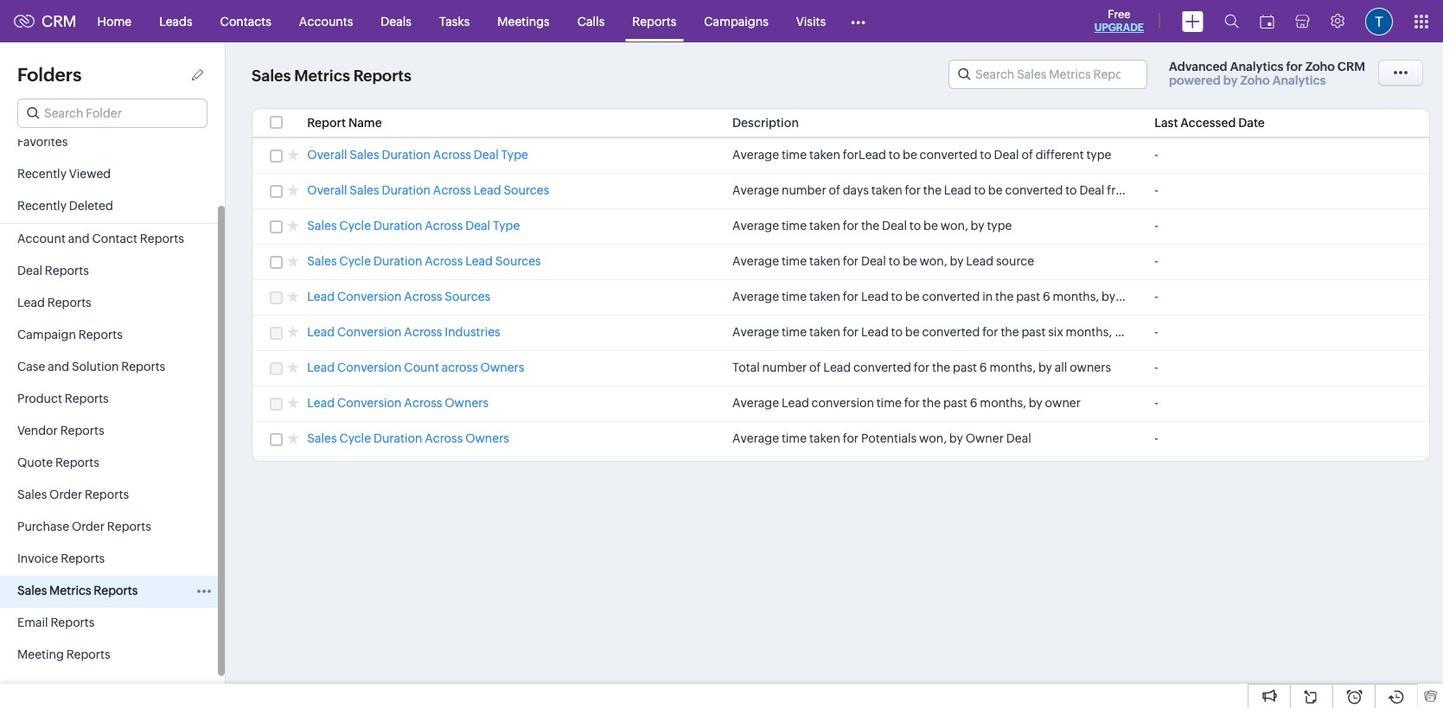 Task type: describe. For each thing, give the bounding box(es) containing it.
invoice
[[17, 552, 58, 566]]

deal up overall sales duration across lead sources
[[474, 148, 499, 162]]

reports right contact
[[140, 232, 184, 246]]

owners
[[1070, 361, 1111, 374]]

overall for overall sales duration across deal type
[[307, 148, 347, 162]]

deal down overall sales duration across lead sources link at the top of page
[[465, 219, 490, 233]]

purchase
[[17, 520, 69, 534]]

vendor
[[17, 424, 58, 438]]

quote reports
[[17, 456, 99, 470]]

taken for average time taken for lead to be converted in the past 6 months, by source -
[[809, 290, 841, 304]]

case and solution reports link
[[0, 352, 225, 384]]

name
[[348, 116, 382, 130]]

lead conversion across sources link
[[307, 290, 491, 306]]

time for average time taken for deal to be won, by lead source
[[782, 254, 807, 268]]

overall for overall sales duration across lead sources
[[307, 183, 347, 197]]

sources for sales cycle duration across lead sources
[[495, 254, 541, 268]]

invoice reports link
[[0, 544, 225, 576]]

campaign reports
[[17, 328, 123, 342]]

report
[[307, 116, 346, 130]]

duration for sales cycle duration across deal type
[[374, 219, 422, 233]]

average for average time taken forlead to be converted to deal of different type
[[732, 148, 779, 162]]

upgrade
[[1095, 22, 1144, 34]]

time for average time taken for lead to be converted in the past 6 months, by source -
[[782, 290, 807, 304]]

for inside advanced analytics for zoho crm powered by zoho analytics
[[1286, 60, 1303, 74]]

months, left all
[[990, 361, 1036, 374]]

time for average time taken forlead to be converted to deal of different type
[[782, 148, 807, 162]]

be up average time taken for lead to be converted in the past 6 months, by source -
[[903, 254, 917, 268]]

months, up six
[[1053, 290, 1099, 304]]

meeting
[[17, 648, 64, 662]]

campaign
[[17, 328, 76, 342]]

taken for average time taken for the deal to be won, by type
[[809, 219, 841, 233]]

favorites link
[[0, 127, 225, 159]]

reports down quote reports link
[[85, 488, 129, 502]]

taken for average time taken for potentials won, by owner deal
[[809, 432, 841, 445]]

- for average time taken for deal to be won, by lead source
[[1155, 254, 1159, 268]]

by inside advanced analytics for zoho crm powered by zoho analytics
[[1224, 74, 1238, 87]]

solution
[[72, 360, 119, 374]]

vendor reports
[[17, 424, 104, 438]]

email reports link
[[0, 608, 225, 640]]

lead conversion across industries
[[307, 325, 501, 339]]

calls
[[578, 14, 605, 28]]

0 horizontal spatial zoho
[[1241, 74, 1270, 87]]

deals
[[381, 14, 412, 28]]

quote
[[17, 456, 53, 470]]

converted up average number of days taken for the lead to be converted to deal from various lead sources
[[920, 148, 978, 162]]

case and solution reports
[[17, 360, 165, 374]]

from
[[1107, 183, 1134, 197]]

reports up campaign reports
[[47, 296, 91, 310]]

number for average
[[782, 183, 826, 197]]

1 vertical spatial 6
[[980, 361, 987, 374]]

different
[[1036, 148, 1084, 162]]

overall sales duration across deal type
[[307, 148, 528, 162]]

- for average number of days taken for the lead to be converted to deal from various lead sources
[[1155, 183, 1159, 197]]

average time taken for lead to be converted in the past 6 months, by source -
[[732, 290, 1159, 304]]

- for average time taken forlead to be converted to deal of different type
[[1155, 148, 1159, 162]]

account and contact reports
[[17, 232, 184, 246]]

count
[[404, 361, 439, 374]]

reports up sales order reports on the left bottom of page
[[55, 456, 99, 470]]

the down the average time taken forlead to be converted to deal of different type
[[923, 183, 942, 197]]

sales metrics reports link
[[0, 576, 225, 608]]

lead conversion across owners link
[[307, 396, 489, 413]]

viewed
[[69, 167, 111, 181]]

0 horizontal spatial crm
[[42, 12, 77, 30]]

past right 'in'
[[1016, 290, 1040, 304]]

average time taken for potentials won, by owner deal
[[732, 432, 1032, 445]]

contacts link
[[206, 0, 285, 42]]

purchase order reports link
[[0, 512, 225, 544]]

1 horizontal spatial type
[[1087, 148, 1112, 162]]

product reports link
[[0, 384, 225, 416]]

lead conversion count across owners
[[307, 361, 524, 374]]

cycle for sales cycle duration across deal type
[[339, 219, 371, 233]]

to up average time taken for deal to be won, by lead source
[[910, 219, 921, 233]]

campaigns link
[[690, 0, 783, 42]]

lead reports
[[17, 296, 91, 310]]

0 vertical spatial metrics
[[294, 67, 350, 85]]

campaigns
[[704, 14, 769, 28]]

reports down product reports
[[60, 424, 104, 438]]

duration for sales cycle duration across lead sources
[[374, 254, 422, 268]]

account
[[17, 232, 66, 246]]

sales cycle duration across lead sources
[[307, 254, 541, 268]]

sales cycle duration across owners link
[[307, 432, 509, 448]]

past up owner
[[944, 396, 968, 410]]

- for total number of lead converted for the past 6 months, by all owners
[[1155, 361, 1159, 374]]

the left six
[[1001, 325, 1019, 339]]

advanced analytics for zoho crm powered by zoho analytics
[[1169, 60, 1366, 87]]

forlead
[[843, 148, 886, 162]]

average for average time taken for lead to be converted for the past six months, by industry
[[732, 325, 779, 339]]

across down 'sales cycle duration across lead sources' link
[[404, 290, 442, 304]]

and for account
[[68, 232, 90, 246]]

reports down invoice reports "link"
[[94, 584, 138, 598]]

across down overall sales duration across deal type link
[[433, 183, 471, 197]]

home link
[[84, 0, 145, 42]]

0 horizontal spatial metrics
[[49, 584, 91, 598]]

2 vertical spatial won,
[[919, 432, 947, 445]]

leads
[[159, 14, 193, 28]]

deals link
[[367, 0, 425, 42]]

months, right six
[[1066, 325, 1112, 339]]

date
[[1239, 116, 1265, 130]]

deal left from
[[1080, 183, 1105, 197]]

0 vertical spatial of
[[1022, 148, 1033, 162]]

converted down different
[[1005, 183, 1063, 197]]

sources for overall sales duration across lead sources
[[504, 183, 549, 197]]

profile image
[[1366, 7, 1393, 35]]

various
[[1136, 183, 1177, 197]]

of for converted
[[810, 361, 821, 374]]

Other Modules field
[[840, 7, 877, 35]]

recently viewed
[[17, 167, 111, 181]]

average lead conversion time for the past 6 months, by owner
[[732, 396, 1081, 410]]

lead conversion count across owners link
[[307, 361, 524, 377]]

to right "forlead"
[[889, 148, 900, 162]]

across down 'sales cycle duration across deal type' link
[[425, 254, 463, 268]]

leads link
[[145, 0, 206, 42]]

2 horizontal spatial 6
[[1043, 290, 1051, 304]]

- for average time taken for the deal to be won, by type
[[1155, 219, 1159, 233]]

account and contact reports link
[[0, 224, 225, 256]]

last
[[1155, 116, 1178, 130]]

average time taken for deal to be won, by lead source
[[732, 254, 1035, 268]]

reports right calls
[[632, 14, 677, 28]]

in
[[983, 290, 993, 304]]

recently viewed link
[[0, 159, 225, 191]]

accounts
[[299, 14, 353, 28]]

lead reports link
[[0, 288, 225, 320]]

create menu element
[[1172, 0, 1214, 42]]

folders
[[17, 64, 82, 86]]

campaign reports link
[[0, 320, 225, 352]]

the down total number of lead converted for the past 6 months, by all owners
[[923, 396, 941, 410]]

contacts
[[220, 14, 271, 28]]

tasks
[[439, 14, 470, 28]]

0 horizontal spatial source
[[996, 254, 1035, 268]]

product reports
[[17, 392, 109, 406]]

visits link
[[783, 0, 840, 42]]

sales metrics reports inside sales metrics reports link
[[17, 584, 138, 598]]

deal up average number of days taken for the lead to be converted to deal from various lead sources
[[994, 148, 1019, 162]]

six
[[1048, 325, 1064, 339]]

conversion for lead conversion across owners
[[337, 396, 402, 410]]

visits
[[796, 14, 826, 28]]

across
[[442, 361, 478, 374]]

converted up average lead conversion time for the past 6 months, by owner
[[854, 361, 912, 374]]

sales order reports
[[17, 488, 129, 502]]

deleted
[[69, 199, 113, 213]]

all
[[1055, 361, 1068, 374]]

favorites
[[17, 135, 68, 149]]

reports inside "link"
[[61, 552, 105, 566]]

powered
[[1169, 74, 1221, 87]]



Task type: locate. For each thing, give the bounding box(es) containing it.
- for average time taken for potentials won, by owner deal
[[1155, 432, 1159, 445]]

recently deleted
[[17, 199, 113, 213]]

1 vertical spatial recently
[[17, 199, 67, 213]]

number right total
[[762, 361, 807, 374]]

duration up the sales cycle duration across lead sources
[[374, 219, 422, 233]]

7 average from the top
[[732, 396, 779, 410]]

duration up lead conversion across sources
[[374, 254, 422, 268]]

2 overall from the top
[[307, 183, 347, 197]]

0 vertical spatial order
[[49, 488, 82, 502]]

crm link
[[14, 12, 77, 30]]

reports down campaign reports link
[[121, 360, 165, 374]]

the
[[923, 183, 942, 197], [861, 219, 880, 233], [995, 290, 1014, 304], [1001, 325, 1019, 339], [932, 361, 951, 374], [923, 396, 941, 410]]

crm inside advanced analytics for zoho crm powered by zoho analytics
[[1338, 60, 1366, 74]]

average for average lead conversion time for the past 6 months, by owner
[[732, 396, 779, 410]]

be down average time taken for deal to be won, by lead source
[[905, 290, 920, 304]]

0 vertical spatial and
[[68, 232, 90, 246]]

0 vertical spatial type
[[501, 148, 528, 162]]

number
[[782, 183, 826, 197], [762, 361, 807, 374]]

months,
[[1053, 290, 1099, 304], [1066, 325, 1112, 339], [990, 361, 1036, 374], [980, 396, 1027, 410]]

cycle inside 'sales cycle duration across deal type' link
[[339, 219, 371, 233]]

recently inside recently viewed link
[[17, 167, 67, 181]]

1 vertical spatial sales metrics reports
[[17, 584, 138, 598]]

1 horizontal spatial metrics
[[294, 67, 350, 85]]

source up industry
[[1118, 290, 1156, 304]]

average time taken for lead to be converted for the past six months, by industry
[[732, 325, 1177, 339]]

number for total
[[762, 361, 807, 374]]

owners for across
[[465, 432, 509, 445]]

and right case on the bottom left
[[48, 360, 69, 374]]

time for average time taken for the deal to be won, by type
[[782, 219, 807, 233]]

converted down average time taken for lead to be converted in the past 6 months, by source -
[[922, 325, 980, 339]]

past
[[1016, 290, 1040, 304], [1022, 325, 1046, 339], [953, 361, 977, 374], [944, 396, 968, 410]]

1 vertical spatial cycle
[[339, 254, 371, 268]]

cycle inside 'sales cycle duration across lead sources' link
[[339, 254, 371, 268]]

1 vertical spatial won,
[[920, 254, 948, 268]]

average for average time taken for potentials won, by owner deal
[[732, 432, 779, 445]]

cycle down lead conversion across owners "link" on the left bottom of the page
[[339, 432, 371, 445]]

crm up folders
[[42, 12, 77, 30]]

average for average number of days taken for the lead to be converted to deal from various lead sources
[[732, 183, 779, 197]]

across up overall sales duration across lead sources
[[433, 148, 471, 162]]

invoice reports
[[17, 552, 105, 566]]

1 cycle from the top
[[339, 219, 371, 233]]

duration for overall sales duration across deal type
[[382, 148, 431, 162]]

sales order reports link
[[0, 480, 225, 512]]

calendar image
[[1260, 14, 1275, 28]]

taken for average time taken forlead to be converted to deal of different type
[[809, 148, 841, 162]]

conversion
[[812, 396, 874, 410]]

owners for across
[[481, 361, 524, 374]]

the down average time taken for lead to be converted for the past six months, by industry
[[932, 361, 951, 374]]

order down quote reports at the left
[[49, 488, 82, 502]]

total number of lead converted for the past 6 months, by all owners
[[732, 361, 1111, 374]]

1 vertical spatial and
[[48, 360, 69, 374]]

0 vertical spatial source
[[996, 254, 1035, 268]]

to
[[889, 148, 900, 162], [980, 148, 992, 162], [974, 183, 986, 197], [1066, 183, 1077, 197], [910, 219, 921, 233], [889, 254, 900, 268], [891, 290, 903, 304], [891, 325, 903, 339]]

average time taken forlead to be converted to deal of different type
[[732, 148, 1112, 162]]

1 vertical spatial number
[[762, 361, 807, 374]]

tasks link
[[425, 0, 484, 42]]

months, up owner
[[980, 396, 1027, 410]]

owners inside "link"
[[445, 396, 489, 410]]

duration for sales cycle duration across owners
[[374, 432, 422, 445]]

6
[[1043, 290, 1051, 304], [980, 361, 987, 374], [970, 396, 978, 410]]

2 vertical spatial cycle
[[339, 432, 371, 445]]

duration for overall sales duration across lead sources
[[382, 183, 431, 197]]

reports down the 'purchase order reports' at the bottom left of page
[[61, 552, 105, 566]]

deal down account
[[17, 264, 42, 278]]

1 overall from the top
[[307, 148, 347, 162]]

converted up average time taken for lead to be converted for the past six months, by industry
[[922, 290, 980, 304]]

6 - from the top
[[1155, 325, 1159, 339]]

overall sales duration across deal type link
[[307, 148, 528, 164]]

cycle for sales cycle duration across owners
[[339, 432, 371, 445]]

1 vertical spatial type
[[987, 219, 1012, 233]]

6 average from the top
[[732, 325, 779, 339]]

0 vertical spatial crm
[[42, 12, 77, 30]]

free
[[1108, 8, 1131, 21]]

of for taken
[[829, 183, 841, 197]]

1 vertical spatial order
[[72, 520, 105, 534]]

conversion for lead conversion across industries
[[337, 325, 402, 339]]

taken up average time taken for deal to be won, by lead source
[[809, 219, 841, 233]]

4 average from the top
[[732, 254, 779, 268]]

average for average time taken for the deal to be won, by type
[[732, 219, 779, 233]]

time for average time taken for lead to be converted for the past six months, by industry
[[782, 325, 807, 339]]

to down the average time taken forlead to be converted to deal of different type
[[974, 183, 986, 197]]

conversion up lead conversion across owners
[[337, 361, 402, 374]]

overall sales duration across lead sources
[[307, 183, 549, 197]]

2 vertical spatial 6
[[970, 396, 978, 410]]

average for average time taken for deal to be won, by lead source
[[732, 254, 779, 268]]

2 - from the top
[[1155, 183, 1159, 197]]

be right "forlead"
[[903, 148, 917, 162]]

1 average from the top
[[732, 148, 779, 162]]

deal
[[474, 148, 499, 162], [994, 148, 1019, 162], [1080, 183, 1105, 197], [465, 219, 490, 233], [882, 219, 907, 233], [861, 254, 886, 268], [17, 264, 42, 278], [1006, 432, 1032, 445]]

1 vertical spatial type
[[493, 219, 520, 233]]

across inside "link"
[[404, 396, 442, 410]]

reports down case and solution reports
[[65, 392, 109, 406]]

sales cycle duration across lead sources link
[[307, 254, 541, 271]]

- for average time taken for lead to be converted for the past six months, by industry
[[1155, 325, 1159, 339]]

to up total number of lead converted for the past 6 months, by all owners
[[891, 325, 903, 339]]

of up conversion
[[810, 361, 821, 374]]

1 horizontal spatial 6
[[980, 361, 987, 374]]

conversion for lead conversion across sources
[[337, 290, 402, 304]]

create menu image
[[1182, 11, 1204, 32]]

4 - from the top
[[1155, 254, 1159, 268]]

sales cycle duration across deal type link
[[307, 219, 520, 235]]

of
[[1022, 148, 1033, 162], [829, 183, 841, 197], [810, 361, 821, 374]]

0 vertical spatial cycle
[[339, 219, 371, 233]]

type right different
[[1087, 148, 1112, 162]]

free upgrade
[[1095, 8, 1144, 34]]

search element
[[1214, 0, 1250, 42]]

0 horizontal spatial 6
[[970, 396, 978, 410]]

recently for recently deleted
[[17, 199, 67, 213]]

to down average time taken for deal to be won, by lead source
[[891, 290, 903, 304]]

4 conversion from the top
[[337, 396, 402, 410]]

2 horizontal spatial of
[[1022, 148, 1033, 162]]

1 recently from the top
[[17, 167, 67, 181]]

and
[[68, 232, 90, 246], [48, 360, 69, 374]]

taken left "forlead"
[[809, 148, 841, 162]]

3 cycle from the top
[[339, 432, 371, 445]]

sales metrics reports up report
[[252, 67, 412, 85]]

days
[[843, 183, 869, 197]]

metrics up report
[[294, 67, 350, 85]]

1 vertical spatial overall
[[307, 183, 347, 197]]

0 vertical spatial type
[[1087, 148, 1112, 162]]

deal up average time taken for deal to be won, by lead source
[[882, 219, 907, 233]]

across down overall sales duration across lead sources link at the top of page
[[425, 219, 463, 233]]

reports
[[632, 14, 677, 28], [354, 67, 412, 85], [140, 232, 184, 246], [45, 264, 89, 278], [47, 296, 91, 310], [78, 328, 123, 342], [121, 360, 165, 374], [65, 392, 109, 406], [60, 424, 104, 438], [55, 456, 99, 470], [85, 488, 129, 502], [107, 520, 151, 534], [61, 552, 105, 566], [94, 584, 138, 598], [51, 616, 95, 630], [66, 648, 110, 662]]

2 vertical spatial of
[[810, 361, 821, 374]]

meeting reports
[[17, 648, 110, 662]]

reports link
[[619, 0, 690, 42]]

2 recently from the top
[[17, 199, 67, 213]]

by
[[1224, 74, 1238, 87], [971, 219, 985, 233], [950, 254, 964, 268], [1102, 290, 1116, 304], [1115, 325, 1129, 339], [1039, 361, 1052, 374], [1029, 396, 1043, 410], [949, 432, 963, 445]]

sources
[[1210, 183, 1254, 197]]

taken for average time taken for deal to be won, by lead source
[[809, 254, 841, 268]]

cycle up the sales cycle duration across lead sources
[[339, 219, 371, 233]]

won, right potentials
[[919, 432, 947, 445]]

6 up owner
[[970, 396, 978, 410]]

7 - from the top
[[1155, 361, 1159, 374]]

type for sales cycle duration across deal type
[[493, 219, 520, 233]]

to down different
[[1066, 183, 1077, 197]]

5 average from the top
[[732, 290, 779, 304]]

recently deleted link
[[0, 191, 225, 223]]

1 vertical spatial crm
[[1338, 60, 1366, 74]]

conversion inside "link"
[[337, 396, 402, 410]]

across down 'lead conversion count across owners' link
[[404, 396, 442, 410]]

conversion down the lead conversion across sources link
[[337, 325, 402, 339]]

3 conversion from the top
[[337, 361, 402, 374]]

9 - from the top
[[1155, 432, 1159, 445]]

duration down lead conversion across owners "link" on the left bottom of the page
[[374, 432, 422, 445]]

quote reports link
[[0, 448, 225, 480]]

2 cycle from the top
[[339, 254, 371, 268]]

order for sales
[[49, 488, 82, 502]]

1 horizontal spatial of
[[829, 183, 841, 197]]

sales cycle duration across deal type
[[307, 219, 520, 233]]

0 vertical spatial sales metrics reports
[[252, 67, 412, 85]]

purchase order reports
[[17, 520, 151, 534]]

0 vertical spatial owners
[[481, 361, 524, 374]]

0 vertical spatial recently
[[17, 167, 67, 181]]

1 horizontal spatial source
[[1118, 290, 1156, 304]]

taken for average time taken for lead to be converted for the past six months, by industry
[[809, 325, 841, 339]]

source down average number of days taken for the lead to be converted to deal from various lead sources
[[996, 254, 1035, 268]]

search image
[[1225, 14, 1239, 29]]

Search Folder text field
[[18, 99, 207, 127]]

3 average from the top
[[732, 219, 779, 233]]

be up average time taken for deal to be won, by lead source
[[924, 219, 938, 233]]

be down the average time taken forlead to be converted to deal of different type
[[988, 183, 1003, 197]]

duration
[[382, 148, 431, 162], [382, 183, 431, 197], [374, 219, 422, 233], [374, 254, 422, 268], [374, 432, 422, 445]]

order down sales order reports on the left bottom of page
[[72, 520, 105, 534]]

8 average from the top
[[732, 432, 779, 445]]

1 vertical spatial metrics
[[49, 584, 91, 598]]

0 vertical spatial sources
[[504, 183, 549, 197]]

reports down email reports link
[[66, 648, 110, 662]]

to up average number of days taken for the lead to be converted to deal from various lead sources
[[980, 148, 992, 162]]

taken down average time taken for the deal to be won, by type
[[809, 254, 841, 268]]

cycle for sales cycle duration across lead sources
[[339, 254, 371, 268]]

1 - from the top
[[1155, 148, 1159, 162]]

the right 'in'
[[995, 290, 1014, 304]]

2 vertical spatial sources
[[445, 290, 491, 304]]

owner
[[1045, 396, 1081, 410]]

0 horizontal spatial type
[[987, 219, 1012, 233]]

reports up the solution
[[78, 328, 123, 342]]

and for case
[[48, 360, 69, 374]]

1 vertical spatial sources
[[495, 254, 541, 268]]

1 conversion from the top
[[337, 290, 402, 304]]

reports inside "link"
[[65, 392, 109, 406]]

owners
[[481, 361, 524, 374], [445, 396, 489, 410], [465, 432, 509, 445]]

cycle up lead conversion across sources
[[339, 254, 371, 268]]

converted
[[920, 148, 978, 162], [1005, 183, 1063, 197], [922, 290, 980, 304], [922, 325, 980, 339], [854, 361, 912, 374]]

1 horizontal spatial crm
[[1338, 60, 1366, 74]]

type down average number of days taken for the lead to be converted to deal from various lead sources
[[987, 219, 1012, 233]]

Search Sales Metrics Reports text field
[[950, 61, 1147, 88]]

conversion
[[337, 290, 402, 304], [337, 325, 402, 339], [337, 361, 402, 374], [337, 396, 402, 410]]

to down average time taken for the deal to be won, by type
[[889, 254, 900, 268]]

reports up name
[[354, 67, 412, 85]]

across up count
[[404, 325, 442, 339]]

lead
[[474, 183, 501, 197], [944, 183, 972, 197], [1180, 183, 1207, 197], [465, 254, 493, 268], [966, 254, 994, 268], [307, 290, 335, 304], [861, 290, 889, 304], [17, 296, 45, 310], [307, 325, 335, 339], [861, 325, 889, 339], [307, 361, 335, 374], [824, 361, 851, 374], [307, 396, 335, 410], [782, 396, 809, 410]]

deal down average time taken for the deal to be won, by type
[[861, 254, 886, 268]]

8 - from the top
[[1155, 396, 1159, 410]]

recently up account
[[17, 199, 67, 213]]

sources
[[504, 183, 549, 197], [495, 254, 541, 268], [445, 290, 491, 304]]

deal reports link
[[0, 256, 225, 288]]

time for average time taken for potentials won, by owner deal
[[782, 432, 807, 445]]

6 up six
[[1043, 290, 1051, 304]]

profile element
[[1355, 0, 1404, 42]]

2 conversion from the top
[[337, 325, 402, 339]]

order for purchase
[[72, 520, 105, 534]]

recently inside recently deleted 'link'
[[17, 199, 67, 213]]

home
[[97, 14, 132, 28]]

email reports
[[17, 616, 95, 630]]

0 horizontal spatial of
[[810, 361, 821, 374]]

sales cycle duration across owners
[[307, 432, 509, 445]]

average time taken for the deal to be won, by type
[[732, 219, 1012, 233]]

1 vertical spatial of
[[829, 183, 841, 197]]

cycle
[[339, 219, 371, 233], [339, 254, 371, 268], [339, 432, 371, 445]]

2 vertical spatial owners
[[465, 432, 509, 445]]

meetings link
[[484, 0, 564, 42]]

type for overall sales duration across deal type
[[501, 148, 528, 162]]

report name
[[307, 116, 382, 130]]

conversion for lead conversion count across owners
[[337, 361, 402, 374]]

number left days on the top right of the page
[[782, 183, 826, 197]]

0 vertical spatial number
[[782, 183, 826, 197]]

of left different
[[1022, 148, 1033, 162]]

taken down average time taken for deal to be won, by lead source
[[809, 290, 841, 304]]

-
[[1155, 148, 1159, 162], [1155, 183, 1159, 197], [1155, 219, 1159, 233], [1155, 254, 1159, 268], [1155, 290, 1159, 304], [1155, 325, 1159, 339], [1155, 361, 1159, 374], [1155, 396, 1159, 410], [1155, 432, 1159, 445]]

3 - from the top
[[1155, 219, 1159, 233]]

taken right days on the top right of the page
[[872, 183, 903, 197]]

for
[[1286, 60, 1303, 74], [905, 183, 921, 197], [843, 219, 859, 233], [843, 254, 859, 268], [843, 290, 859, 304], [843, 325, 859, 339], [983, 325, 999, 339], [914, 361, 930, 374], [904, 396, 920, 410], [843, 432, 859, 445]]

5 - from the top
[[1155, 290, 1159, 304]]

past down average time taken for lead to be converted for the past six months, by industry
[[953, 361, 977, 374]]

lead conversion across sources
[[307, 290, 491, 304]]

taken up conversion
[[809, 325, 841, 339]]

recently for recently viewed
[[17, 167, 67, 181]]

vendor reports link
[[0, 416, 225, 448]]

2 average from the top
[[732, 183, 779, 197]]

0 vertical spatial overall
[[307, 148, 347, 162]]

cycle inside sales cycle duration across owners link
[[339, 432, 371, 445]]

1 horizontal spatial sales metrics reports
[[252, 67, 412, 85]]

lead inside "link"
[[307, 396, 335, 410]]

average number of days taken for the lead to be converted to deal from various lead sources
[[732, 183, 1254, 197]]

recently down "favorites"
[[17, 167, 67, 181]]

the up average time taken for deal to be won, by lead source
[[861, 219, 880, 233]]

conversion up the sales cycle duration across owners
[[337, 396, 402, 410]]

reports up lead reports
[[45, 264, 89, 278]]

across down lead conversion across owners "link" on the left bottom of the page
[[425, 432, 463, 445]]

- for average lead conversion time for the past 6 months, by owner
[[1155, 396, 1159, 410]]

reports up meeting reports
[[51, 616, 95, 630]]

crm down profile element
[[1338, 60, 1366, 74]]

6 down average time taken for lead to be converted for the past six months, by industry
[[980, 361, 987, 374]]

email
[[17, 616, 48, 630]]

past left six
[[1022, 325, 1046, 339]]

be up total number of lead converted for the past 6 months, by all owners
[[905, 325, 920, 339]]

1 vertical spatial owners
[[445, 396, 489, 410]]

contact
[[92, 232, 138, 246]]

meeting reports link
[[0, 640, 225, 672]]

across
[[433, 148, 471, 162], [433, 183, 471, 197], [425, 219, 463, 233], [425, 254, 463, 268], [404, 290, 442, 304], [404, 325, 442, 339], [404, 396, 442, 410], [425, 432, 463, 445]]

0 vertical spatial 6
[[1043, 290, 1051, 304]]

owner
[[966, 432, 1004, 445]]

calls link
[[564, 0, 619, 42]]

duration up overall sales duration across lead sources
[[382, 148, 431, 162]]

sales metrics reports down invoice reports at the left bottom of the page
[[17, 584, 138, 598]]

average
[[732, 148, 779, 162], [732, 183, 779, 197], [732, 219, 779, 233], [732, 254, 779, 268], [732, 290, 779, 304], [732, 325, 779, 339], [732, 396, 779, 410], [732, 432, 779, 445]]

average for average time taken for lead to be converted in the past 6 months, by source -
[[732, 290, 779, 304]]

and down deleted
[[68, 232, 90, 246]]

lead conversion across owners
[[307, 396, 489, 410]]

1 horizontal spatial zoho
[[1306, 60, 1335, 74]]

type
[[1087, 148, 1112, 162], [987, 219, 1012, 233]]

duration down overall sales duration across deal type link
[[382, 183, 431, 197]]

0 horizontal spatial sales metrics reports
[[17, 584, 138, 598]]

reports down sales order reports link
[[107, 520, 151, 534]]

0 vertical spatial won,
[[941, 219, 968, 233]]

of left days on the top right of the page
[[829, 183, 841, 197]]

sales
[[252, 67, 291, 85], [350, 148, 379, 162], [350, 183, 379, 197], [307, 219, 337, 233], [307, 254, 337, 268], [307, 432, 337, 445], [17, 488, 47, 502], [17, 584, 47, 598]]

1 vertical spatial source
[[1118, 290, 1156, 304]]

deal right owner
[[1006, 432, 1032, 445]]



Task type: vqa. For each thing, say whether or not it's contained in the screenshot.
Signals 'image'
no



